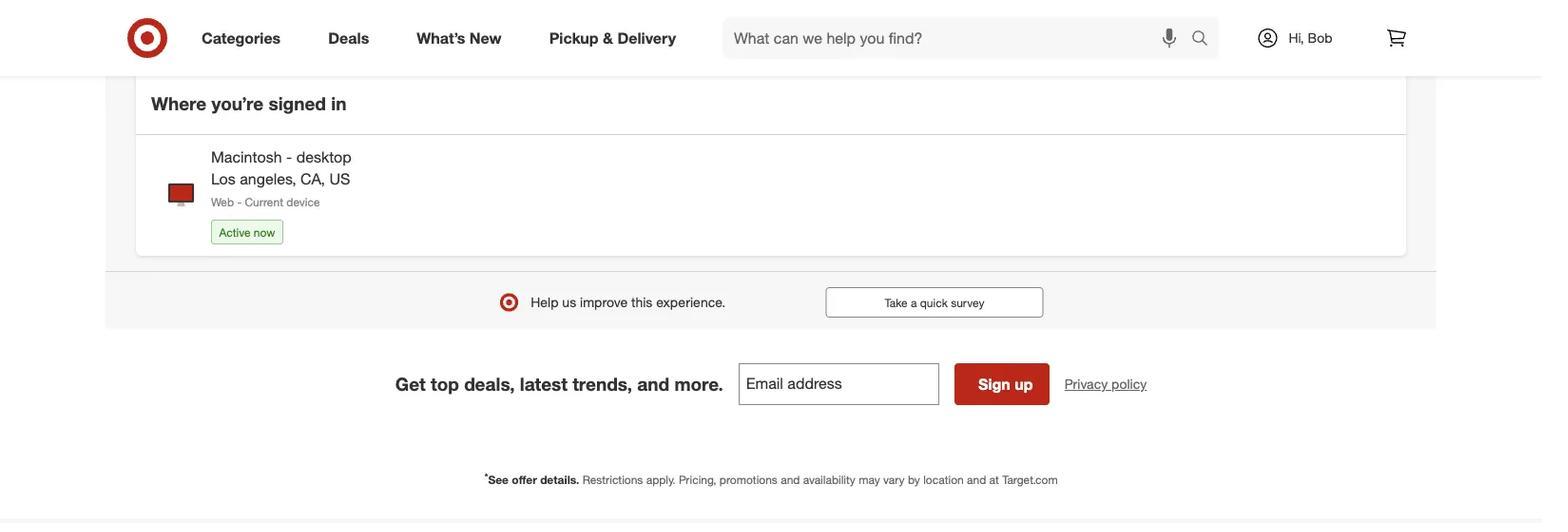 Task type: vqa. For each thing, say whether or not it's contained in the screenshot.
the *
yes



Task type: locate. For each thing, give the bounding box(es) containing it.
experience.
[[656, 294, 726, 310]]

2 your from the left
[[625, 25, 651, 42]]

1 horizontal spatial and
[[781, 473, 800, 487]]

1 vertical spatial by
[[908, 473, 920, 487]]

restrictions
[[583, 473, 643, 487]]

code
[[433, 25, 463, 42]]

privacy
[[1065, 376, 1108, 392]]

2 horizontal spatial and
[[967, 473, 987, 487]]

vary
[[884, 473, 905, 487]]

you
[[529, 25, 551, 42]]

angeles,
[[240, 170, 296, 188]]

0 vertical spatial in
[[583, 25, 593, 42]]

see
[[488, 473, 509, 487]]

pricing,
[[679, 473, 717, 487]]

a inside button
[[911, 295, 917, 309]]

0 horizontal spatial your
[[198, 25, 224, 42]]

us
[[329, 170, 350, 188]]

latest
[[520, 373, 568, 395]]

0 vertical spatial by
[[279, 25, 294, 42]]

and left "more."
[[637, 373, 670, 395]]

quick
[[920, 295, 948, 309]]

desktop
[[296, 148, 352, 167]]

promotions
[[720, 473, 778, 487]]

and left 'at'
[[967, 473, 987, 487]]

los
[[211, 170, 236, 188]]

what's new
[[417, 29, 502, 47]]

this
[[631, 294, 653, 310]]

by
[[279, 25, 294, 42], [908, 473, 920, 487]]

web
[[211, 195, 234, 209]]

1 horizontal spatial a
[[911, 295, 917, 309]]

verification
[[365, 25, 429, 42]]

hi,
[[1289, 29, 1305, 46]]

1 horizontal spatial by
[[908, 473, 920, 487]]

may
[[859, 473, 880, 487]]

in left the &
[[583, 25, 593, 42]]

1 horizontal spatial in
[[583, 25, 593, 42]]

your right with
[[625, 25, 651, 42]]

device
[[287, 195, 320, 209]]

at
[[990, 473, 999, 487]]

1 horizontal spatial -
[[286, 148, 292, 167]]

0 horizontal spatial by
[[279, 25, 294, 42]]

0 horizontal spatial in
[[331, 93, 347, 115]]

by right account
[[279, 25, 294, 42]]

where
[[151, 93, 207, 115]]

help us improve this experience.
[[531, 294, 726, 310]]

take a quick survey button
[[826, 287, 1044, 318]]

1 horizontal spatial your
[[625, 25, 651, 42]]

requiring
[[297, 25, 350, 42]]

sign
[[554, 25, 579, 42]]

a right requiring
[[354, 25, 361, 42]]

1 vertical spatial a
[[911, 295, 917, 309]]

0 vertical spatial -
[[286, 148, 292, 167]]

and
[[637, 373, 670, 395], [781, 473, 800, 487], [967, 473, 987, 487]]

0 vertical spatial a
[[354, 25, 361, 42]]

- up angeles,
[[286, 148, 292, 167]]

None text field
[[739, 363, 939, 405]]

a right take
[[911, 295, 917, 309]]

survey
[[951, 295, 985, 309]]

in right signed
[[331, 93, 347, 115]]

-
[[286, 148, 292, 167], [237, 195, 242, 209]]

1 vertical spatial -
[[237, 195, 242, 209]]

target.com
[[1003, 473, 1058, 487]]

new
[[470, 29, 502, 47]]

take a quick survey
[[885, 295, 985, 309]]

deals link
[[312, 17, 393, 59]]

more.
[[675, 373, 724, 395]]

deals
[[328, 29, 369, 47]]

what's new link
[[401, 17, 526, 59]]

signed
[[269, 93, 326, 115]]

hi, bob
[[1289, 29, 1333, 46]]

protect your account by requiring a verification code each time you sign in with your password.
[[151, 25, 715, 42]]

each
[[467, 25, 496, 42]]

your
[[198, 25, 224, 42], [625, 25, 651, 42]]

by inside * see offer details. restrictions apply. pricing, promotions and availability may vary by location and at target.com
[[908, 473, 920, 487]]

search
[[1183, 31, 1229, 49]]

up
[[1015, 375, 1033, 393]]

active
[[219, 225, 251, 239]]

help
[[531, 294, 559, 310]]

in
[[583, 25, 593, 42], [331, 93, 347, 115]]

0 horizontal spatial -
[[237, 195, 242, 209]]

1 your from the left
[[198, 25, 224, 42]]

by right vary
[[908, 473, 920, 487]]

protect
[[151, 25, 194, 42]]

a
[[354, 25, 361, 42], [911, 295, 917, 309]]

- right the web
[[237, 195, 242, 209]]

privacy policy
[[1065, 376, 1147, 392]]

details.
[[540, 473, 580, 487]]

trends,
[[573, 373, 632, 395]]

ca,
[[301, 170, 325, 188]]

and left availability
[[781, 473, 800, 487]]

active now
[[219, 225, 275, 239]]

1 vertical spatial in
[[331, 93, 347, 115]]

your right protect
[[198, 25, 224, 42]]



Task type: describe. For each thing, give the bounding box(es) containing it.
categories
[[202, 29, 281, 47]]

&
[[603, 29, 613, 47]]

policy
[[1112, 376, 1147, 392]]

bob
[[1308, 29, 1333, 46]]

what's
[[417, 29, 465, 47]]

password.
[[655, 25, 715, 42]]

get top deals, latest trends, and more.
[[395, 373, 724, 395]]

0 horizontal spatial and
[[637, 373, 670, 395]]

take
[[885, 295, 908, 309]]

pickup & delivery link
[[533, 17, 700, 59]]

get
[[395, 373, 426, 395]]

availability
[[803, 473, 856, 487]]

offer
[[512, 473, 537, 487]]

0 horizontal spatial a
[[354, 25, 361, 42]]

deals,
[[464, 373, 515, 395]]

account
[[228, 25, 276, 42]]

sign
[[979, 375, 1011, 393]]

categories link
[[185, 17, 305, 59]]

*
[[484, 470, 488, 482]]

pickup
[[549, 29, 599, 47]]

top
[[431, 373, 459, 395]]

you're
[[212, 93, 264, 115]]

search button
[[1183, 17, 1229, 63]]

with
[[597, 25, 621, 42]]

macintosh
[[211, 148, 282, 167]]

sign up button
[[955, 363, 1050, 405]]

privacy policy link
[[1065, 375, 1147, 394]]

* see offer details. restrictions apply. pricing, promotions and availability may vary by location and at target.com
[[484, 470, 1058, 487]]

location
[[924, 473, 964, 487]]

sign up
[[979, 375, 1033, 393]]

apply.
[[646, 473, 676, 487]]

pickup & delivery
[[549, 29, 676, 47]]

delivery
[[618, 29, 676, 47]]

What can we help you find? suggestions appear below search field
[[723, 17, 1196, 59]]

improve
[[580, 294, 628, 310]]

time
[[500, 25, 526, 42]]

current
[[245, 195, 283, 209]]

now
[[254, 225, 275, 239]]

macintosh - desktop los angeles, ca, us web - current device
[[211, 148, 352, 209]]

us
[[562, 294, 576, 310]]

where you're signed in
[[151, 93, 347, 115]]



